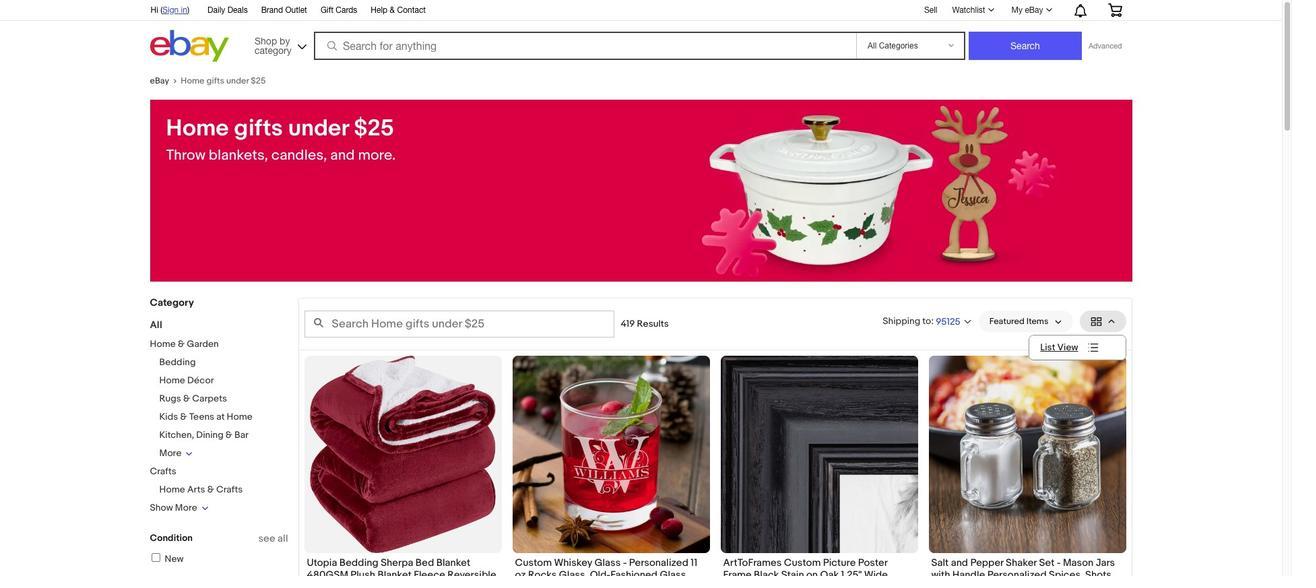 Task type: locate. For each thing, give the bounding box(es) containing it.
daily
[[208, 5, 225, 15]]

0 horizontal spatial -
[[623, 557, 627, 569]]

new link
[[149, 553, 184, 565]]

brand outlet link
[[261, 3, 307, 18]]

advanced
[[1089, 42, 1122, 50]]

1 vertical spatial crafts
[[216, 484, 243, 495]]

whiskey
[[554, 557, 592, 569]]

more.
[[358, 147, 396, 164]]

0 vertical spatial bedding
[[159, 357, 196, 368]]

0 horizontal spatial bedding
[[159, 357, 196, 368]]

$25 inside home gifts under $25 throw blankets, candles, and more.
[[354, 115, 394, 143]]

home gifts under $25
[[181, 75, 266, 86]]

hi
[[151, 5, 158, 15]]

custom inside arttoframes custom picture poster frame black stain on oak 1.25" wid
[[784, 557, 821, 569]]

1 vertical spatial $25
[[354, 115, 394, 143]]

1 - from the left
[[623, 557, 627, 569]]

show
[[150, 502, 173, 514]]

custom inside custom whiskey glass - personalized 11 oz rocks glass, old-fashioned glass
[[515, 557, 552, 569]]

1 horizontal spatial blanket
[[436, 557, 471, 569]]

stain
[[782, 569, 804, 576]]

0 horizontal spatial ebay
[[150, 75, 169, 86]]

& up bedding link
[[178, 338, 185, 350]]

under inside home gifts under $25 throw blankets, candles, and more.
[[288, 115, 349, 143]]

utopia bedding sherpa bed blanket 480gsm plush blanket fleece reversible blanket image
[[310, 356, 496, 553]]

&
[[390, 5, 395, 15], [178, 338, 185, 350], [183, 393, 190, 404], [180, 411, 187, 423], [226, 429, 233, 441], [207, 484, 214, 495]]

$25 up more.
[[354, 115, 394, 143]]

and left more.
[[330, 147, 355, 164]]

bed
[[416, 557, 434, 569]]

none submit inside shop by category banner
[[969, 32, 1082, 60]]

419 results
[[621, 318, 669, 330]]

utopia bedding sherpa bed blanket 480gsm plush blanket fleece reversibl link
[[307, 557, 499, 576]]

my ebay
[[1012, 5, 1044, 15]]

pepper
[[971, 557, 1004, 569]]

0 vertical spatial crafts
[[150, 466, 176, 477]]

$25
[[251, 75, 266, 86], [354, 115, 394, 143]]

help & contact link
[[371, 3, 426, 18]]

set
[[1039, 557, 1055, 569]]

0 vertical spatial ebay
[[1025, 5, 1044, 15]]

oz
[[515, 569, 526, 576]]

in
[[181, 5, 187, 15]]

sherpa
[[381, 557, 413, 569]]

picture
[[823, 557, 856, 569]]

0 horizontal spatial personalized
[[629, 557, 689, 569]]

home arts & crafts link
[[159, 484, 243, 495]]

kids
[[159, 411, 178, 423]]

crafts
[[150, 466, 176, 477], [216, 484, 243, 495]]

1 custom from the left
[[515, 557, 552, 569]]

kitchen, dining & bar link
[[159, 429, 249, 441]]

personalized inside custom whiskey glass - personalized 11 oz rocks glass, old-fashioned glass
[[629, 557, 689, 569]]

blanket
[[436, 557, 471, 569], [378, 569, 412, 576]]

gifts up blankets,
[[234, 115, 283, 143]]

jars
[[1096, 557, 1116, 569]]

new
[[165, 553, 184, 565]]

0 vertical spatial under
[[226, 75, 249, 86]]

1 horizontal spatial glass
[[660, 569, 686, 576]]

1 horizontal spatial custom
[[784, 557, 821, 569]]

hi ( sign in )
[[151, 5, 189, 15]]

view
[[1058, 342, 1079, 353]]

category
[[150, 297, 194, 309]]

ebay left 'home gifts under $25' at top left
[[150, 75, 169, 86]]

all
[[278, 532, 288, 545]]

- right old- in the left bottom of the page
[[623, 557, 627, 569]]

- right set
[[1057, 557, 1061, 569]]

0 horizontal spatial glass
[[595, 557, 621, 569]]

2 - from the left
[[1057, 557, 1061, 569]]

1 vertical spatial under
[[288, 115, 349, 143]]

None submit
[[969, 32, 1082, 60]]

more down kitchen,
[[159, 447, 182, 459]]

arts
[[187, 484, 205, 495]]

under down shop by category dropdown button
[[226, 75, 249, 86]]

under for home gifts under $25
[[226, 75, 249, 86]]

arttoframes custom picture poster frame black stain on oak 1.25" wid
[[723, 557, 888, 576]]

bedding right utopia
[[339, 557, 379, 569]]

1 horizontal spatial bedding
[[339, 557, 379, 569]]

daily deals
[[208, 5, 248, 15]]

0 horizontal spatial blanket
[[378, 569, 412, 576]]

and right salt
[[951, 557, 968, 569]]

0 horizontal spatial $25
[[251, 75, 266, 86]]

& inside the crafts home arts & crafts
[[207, 484, 214, 495]]

home inside home gifts under $25 throw blankets, candles, and more.
[[166, 115, 229, 143]]

0 horizontal spatial and
[[330, 147, 355, 164]]

1 horizontal spatial $25
[[354, 115, 394, 143]]

1 vertical spatial and
[[951, 557, 968, 569]]

blanket right "bed"
[[436, 557, 471, 569]]

more down arts
[[175, 502, 197, 514]]

1 horizontal spatial gifts
[[234, 115, 283, 143]]

$25 down the category
[[251, 75, 266, 86]]

95125
[[936, 316, 961, 327]]

0 vertical spatial gifts
[[207, 75, 224, 86]]

0 horizontal spatial crafts
[[150, 466, 176, 477]]

custom whiskey glass - personalized 11 oz rocks glass, old-fashioned glass image
[[513, 356, 710, 553]]

and inside home gifts under $25 throw blankets, candles, and more.
[[330, 147, 355, 164]]

bedding
[[159, 357, 196, 368], [339, 557, 379, 569]]

0 vertical spatial $25
[[251, 75, 266, 86]]

blanket right plush
[[378, 569, 412, 576]]

bedding down 'home & garden' link
[[159, 357, 196, 368]]

shop by category
[[255, 35, 292, 56]]

list
[[1041, 342, 1056, 353]]

account navigation
[[143, 0, 1133, 21]]

ebay inside home gifts under $25 main content
[[150, 75, 169, 86]]

gifts right ebay link
[[207, 75, 224, 86]]

utopia bedding sherpa bed blanket 480gsm plush blanket fleece reversibl
[[307, 557, 496, 576]]

home & garden
[[150, 338, 219, 350]]

ebay right my
[[1025, 5, 1044, 15]]

-
[[623, 557, 627, 569], [1057, 557, 1061, 569]]

& left bar
[[226, 429, 233, 441]]

1 horizontal spatial ebay
[[1025, 5, 1044, 15]]

rugs
[[159, 393, 181, 404]]

featured items button
[[979, 311, 1073, 332]]

glass,
[[559, 569, 588, 576]]

1 horizontal spatial personalized
[[988, 569, 1047, 576]]

your shopping cart image
[[1108, 3, 1123, 17]]

arttoframes
[[723, 557, 782, 569]]

Enter your search keyword text field
[[304, 311, 614, 338]]

glass left 11
[[660, 569, 686, 576]]

1 horizontal spatial under
[[288, 115, 349, 143]]

and inside salt and pepper shaker set - mason jars with handle personalized spices, shots
[[951, 557, 968, 569]]

1 vertical spatial bedding
[[339, 557, 379, 569]]

sell
[[925, 5, 938, 15]]

crafts right arts
[[216, 484, 243, 495]]

bedding home décor rugs & carpets kids & teens at home kitchen, dining & bar
[[159, 357, 253, 441]]

bar
[[235, 429, 249, 441]]

brand outlet
[[261, 5, 307, 15]]

1 vertical spatial ebay
[[150, 75, 169, 86]]

1 horizontal spatial -
[[1057, 557, 1061, 569]]

0 horizontal spatial custom
[[515, 557, 552, 569]]

shop by category button
[[249, 30, 309, 59]]

& right rugs
[[183, 393, 190, 404]]

show more button
[[150, 502, 209, 514]]

home
[[181, 75, 205, 86], [166, 115, 229, 143], [150, 338, 176, 350], [159, 375, 185, 386], [227, 411, 253, 423], [159, 484, 185, 495]]

11
[[691, 557, 698, 569]]

condition
[[150, 532, 193, 544]]

featured items
[[990, 316, 1049, 327]]

gifts inside home gifts under $25 throw blankets, candles, and more.
[[234, 115, 283, 143]]

dining
[[196, 429, 224, 441]]

my ebay link
[[1005, 2, 1058, 18]]

home gifts under $25 main content
[[139, 65, 1143, 576]]

all
[[150, 319, 162, 332]]

crafts down the more button
[[150, 466, 176, 477]]

personalized inside salt and pepper shaker set - mason jars with handle personalized spices, shots
[[988, 569, 1047, 576]]

under up "candles," on the left top of page
[[288, 115, 349, 143]]

candles,
[[271, 147, 327, 164]]

kids & teens at home link
[[159, 411, 253, 423]]

0 horizontal spatial gifts
[[207, 75, 224, 86]]

shipping to : 95125
[[883, 315, 961, 327]]

watchlist
[[953, 5, 986, 15]]

0 horizontal spatial under
[[226, 75, 249, 86]]

& right arts
[[207, 484, 214, 495]]

mason
[[1063, 557, 1094, 569]]

glass right whiskey
[[595, 557, 621, 569]]

1 horizontal spatial and
[[951, 557, 968, 569]]

& right help
[[390, 5, 395, 15]]

bedding inside utopia bedding sherpa bed blanket 480gsm plush blanket fleece reversibl
[[339, 557, 379, 569]]

480gsm
[[307, 569, 348, 576]]

419
[[621, 318, 635, 330]]

1 vertical spatial gifts
[[234, 115, 283, 143]]

0 vertical spatial and
[[330, 147, 355, 164]]

custom
[[515, 557, 552, 569], [784, 557, 821, 569]]

2 custom from the left
[[784, 557, 821, 569]]



Task type: describe. For each thing, give the bounding box(es) containing it.
- inside custom whiskey glass - personalized 11 oz rocks glass, old-fashioned glass
[[623, 557, 627, 569]]

throw
[[166, 147, 206, 164]]

daily deals link
[[208, 3, 248, 18]]

custom whiskey glass - personalized 11 oz rocks glass, old-fashioned glass link
[[515, 557, 707, 576]]

see all button
[[258, 532, 288, 545]]

1 horizontal spatial crafts
[[216, 484, 243, 495]]

Search for anything text field
[[316, 33, 854, 59]]

old-
[[590, 569, 611, 576]]

oak
[[820, 569, 839, 576]]

New checkbox
[[151, 553, 160, 562]]

$25 for home gifts under $25 throw blankets, candles, and more.
[[354, 115, 394, 143]]

shop by category banner
[[143, 0, 1133, 65]]

rocks
[[528, 569, 557, 576]]

sell link
[[919, 5, 944, 15]]

home décor link
[[159, 375, 214, 386]]

show more
[[150, 502, 197, 514]]

home inside the crafts home arts & crafts
[[159, 484, 185, 495]]

décor
[[187, 375, 214, 386]]

carpets
[[192, 393, 227, 404]]

custom whiskey glass - personalized 11 oz rocks glass, old-fashioned glass
[[515, 557, 698, 576]]

salt and pepper shaker set - mason jars with handle personalized spices, shots image
[[929, 356, 1126, 553]]

watchlist link
[[945, 2, 1001, 18]]

rugs & carpets link
[[159, 393, 227, 404]]

at
[[216, 411, 225, 423]]

on
[[807, 569, 818, 576]]

sign
[[163, 5, 179, 15]]

fleece
[[414, 569, 445, 576]]

salt and pepper shaker set - mason jars with handle personalized spices, shots link
[[932, 557, 1124, 576]]

items
[[1027, 316, 1049, 327]]

under for home gifts under $25 throw blankets, candles, and more.
[[288, 115, 349, 143]]

fashioned
[[611, 569, 658, 576]]

outlet
[[285, 5, 307, 15]]

shots
[[1086, 569, 1112, 576]]

1.25"
[[841, 569, 862, 576]]

$25 for home gifts under $25
[[251, 75, 266, 86]]

with
[[932, 569, 951, 576]]

results
[[637, 318, 669, 330]]

list view link
[[1030, 336, 1126, 359]]

1 vertical spatial more
[[175, 502, 197, 514]]

contact
[[397, 5, 426, 15]]

brand
[[261, 5, 283, 15]]

blankets,
[[209, 147, 268, 164]]

kitchen,
[[159, 429, 194, 441]]

gift cards
[[321, 5, 357, 15]]

& right kids at the left bottom
[[180, 411, 187, 423]]

more button
[[159, 447, 193, 459]]

gifts for home gifts under $25
[[207, 75, 224, 86]]

ebay link
[[150, 75, 181, 86]]

by
[[280, 35, 290, 46]]

plush
[[351, 569, 375, 576]]

shipping
[[883, 315, 921, 327]]

to
[[923, 315, 932, 327]]

view: gallery view image
[[1091, 314, 1116, 329]]

home & garden link
[[150, 338, 219, 350]]

black
[[754, 569, 779, 576]]

gift
[[321, 5, 334, 15]]

shop
[[255, 35, 277, 46]]

arttoframes custom picture poster frame black stain on oak 1.25" wide wood image
[[721, 356, 918, 553]]

shaker
[[1006, 557, 1037, 569]]

list view
[[1041, 342, 1079, 353]]

ebay inside the my ebay link
[[1025, 5, 1044, 15]]

spices,
[[1049, 569, 1084, 576]]

salt and pepper shaker set - mason jars with handle personalized spices, shots
[[932, 557, 1116, 576]]

)
[[187, 5, 189, 15]]

bedding link
[[159, 357, 196, 368]]

0 vertical spatial more
[[159, 447, 182, 459]]

my
[[1012, 5, 1023, 15]]

(
[[161, 5, 163, 15]]

crafts home arts & crafts
[[150, 466, 243, 495]]

bedding inside bedding home décor rugs & carpets kids & teens at home kitchen, dining & bar
[[159, 357, 196, 368]]

help & contact
[[371, 5, 426, 15]]

:
[[932, 315, 934, 327]]

arttoframes custom picture poster frame black stain on oak 1.25" wid link
[[723, 557, 916, 576]]

- inside salt and pepper shaker set - mason jars with handle personalized spices, shots
[[1057, 557, 1061, 569]]

sign in link
[[163, 5, 187, 15]]

garden
[[187, 338, 219, 350]]

crafts link
[[150, 466, 176, 477]]

gifts for home gifts under $25 throw blankets, candles, and more.
[[234, 115, 283, 143]]

help
[[371, 5, 388, 15]]

advanced link
[[1082, 32, 1129, 59]]

& inside account "navigation"
[[390, 5, 395, 15]]



Task type: vqa. For each thing, say whether or not it's contained in the screenshot.
a to the middle
no



